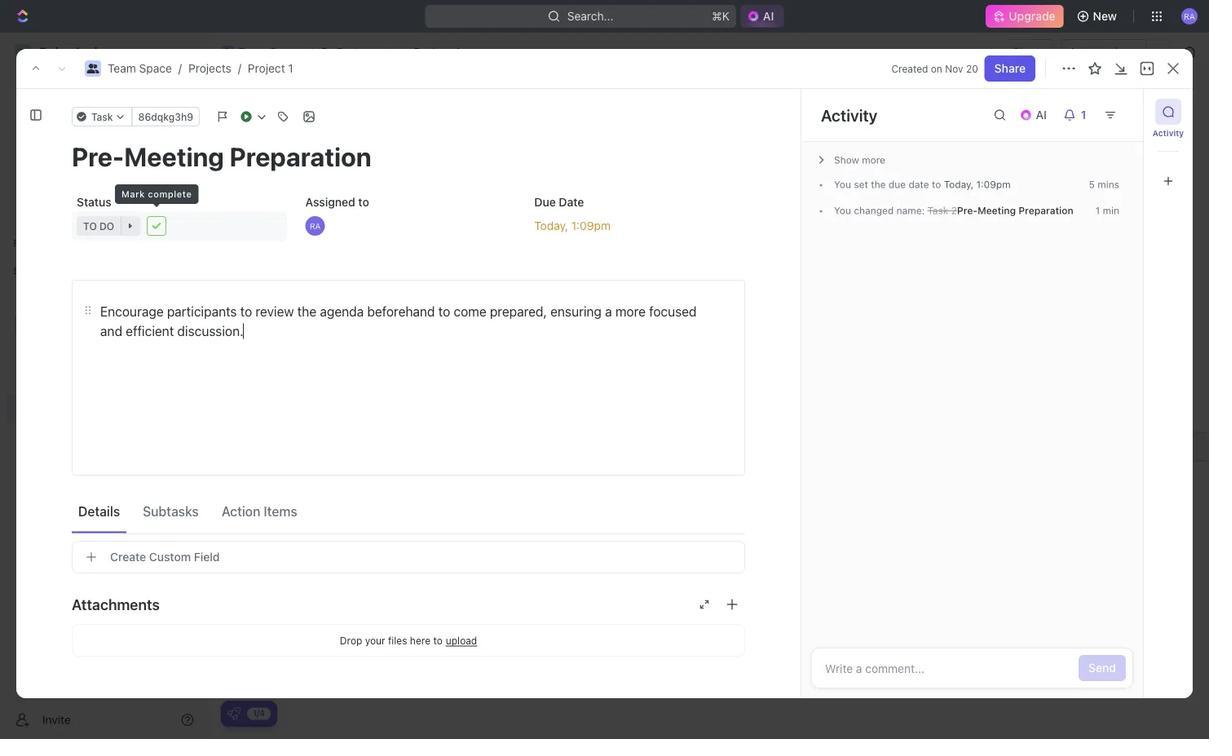 Task type: locate. For each thing, give the bounding box(es) containing it.
you
[[834, 179, 852, 190], [834, 205, 852, 216]]

you set the due date to today , 1:09 pm
[[834, 179, 1011, 190]]

more right show
[[862, 154, 886, 166]]

today
[[944, 179, 971, 190], [535, 219, 565, 232]]

add down automations button
[[1092, 105, 1113, 118]]

0 vertical spatial ra
[[1185, 11, 1196, 21]]

team space right team space, , element at the top of page
[[39, 318, 103, 331]]

create
[[110, 550, 146, 564]]

team space, , element
[[15, 316, 31, 333]]

0 horizontal spatial projects
[[49, 345, 92, 359]]

ensuring
[[551, 304, 602, 319]]

space inside tree
[[71, 318, 103, 331]]

ai button up show more dropdown button
[[1014, 102, 1057, 128]]

you for you changed name: ‎task 2 pre-meeting preparation
[[834, 205, 852, 216]]

to left do
[[83, 220, 97, 232]]

1 horizontal spatial ai button
[[1014, 102, 1057, 128]]

you left changed
[[834, 205, 852, 216]]

1 horizontal spatial pm
[[997, 179, 1011, 190]]

add for the top add task button
[[1092, 105, 1113, 118]]

task
[[1116, 105, 1141, 118], [91, 111, 113, 122], [317, 313, 341, 326], [317, 468, 341, 482]]

0 horizontal spatial 1:09
[[572, 219, 594, 232]]

add task
[[1092, 105, 1141, 118], [293, 313, 341, 326], [293, 468, 341, 482]]

participants
[[167, 304, 237, 319]]

1 vertical spatial add task
[[293, 313, 341, 326]]

the right review on the top of page
[[298, 304, 317, 319]]

add for the bottom add task button
[[293, 468, 314, 482]]

0 horizontal spatial the
[[298, 304, 317, 319]]

0 horizontal spatial project 1
[[247, 97, 341, 124]]

2 vertical spatial add
[[293, 468, 314, 482]]

to
[[932, 179, 942, 190], [358, 195, 369, 209], [83, 220, 97, 232], [240, 304, 252, 319], [439, 304, 450, 319], [433, 635, 443, 646]]

team right user group icon at the top left of the page
[[108, 62, 136, 75]]

search...
[[568, 9, 614, 23]]

ai right ⌘k at the top right of page
[[763, 9, 774, 23]]

agenda
[[320, 304, 364, 319]]

upgrade link
[[986, 5, 1064, 28]]

0 vertical spatial pm
[[997, 179, 1011, 190]]

on
[[931, 63, 943, 74]]

set
[[854, 179, 869, 190]]

encourage
[[100, 304, 164, 319]]

2 horizontal spatial projects
[[337, 45, 380, 59]]

1 vertical spatial you
[[834, 205, 852, 216]]

, inside 'task sidebar content' section
[[971, 179, 974, 190]]

0 vertical spatial team
[[238, 45, 267, 59]]

1 horizontal spatial the
[[871, 179, 886, 190]]

assigned to
[[306, 195, 369, 209]]

automations
[[1070, 45, 1138, 59]]

1 vertical spatial ai
[[1036, 108, 1047, 122]]

team space / projects / project 1
[[108, 62, 293, 75]]

0 horizontal spatial ,
[[565, 219, 569, 232]]

1 vertical spatial the
[[298, 304, 317, 319]]

dashboards link
[[7, 162, 201, 188]]

0 horizontal spatial more
[[616, 304, 646, 319]]

today down due
[[535, 219, 565, 232]]

due
[[889, 179, 906, 190]]

0 vertical spatial ai
[[763, 9, 774, 23]]

0 horizontal spatial team
[[39, 318, 68, 331]]

you for you set the due date to today , 1:09 pm
[[834, 179, 852, 190]]

0 horizontal spatial space
[[71, 318, 103, 331]]

drop your files here to upload
[[340, 635, 477, 646]]

2 vertical spatial projects
[[49, 345, 92, 359]]

0 horizontal spatial ai button
[[741, 5, 784, 28]]

a
[[605, 304, 612, 319]]

1 horizontal spatial 1:09
[[977, 179, 997, 190]]

1 horizontal spatial team space
[[238, 45, 303, 59]]

1 you from the top
[[834, 179, 852, 190]]

1 horizontal spatial projects
[[188, 62, 231, 75]]

1:09
[[977, 179, 997, 190], [572, 219, 594, 232]]

action
[[222, 503, 260, 519]]

ai button
[[1014, 102, 1057, 128]]

add left agenda
[[293, 313, 314, 326]]

field
[[194, 550, 220, 564]]

1:09 down date
[[572, 219, 594, 232]]

0 horizontal spatial activity
[[821, 105, 878, 124]]

0 horizontal spatial team space
[[39, 318, 103, 331]]

0 vertical spatial ra button
[[1177, 3, 1203, 29]]

Edit task name text field
[[72, 141, 746, 172]]

ra
[[1185, 11, 1196, 21], [310, 221, 321, 230]]

team right user group image
[[238, 45, 267, 59]]

the
[[871, 179, 886, 190], [298, 304, 317, 319]]

1 vertical spatial more
[[616, 304, 646, 319]]

1 vertical spatial share
[[995, 62, 1026, 75]]

task for middle add task button
[[317, 313, 341, 326]]

1 horizontal spatial today
[[944, 179, 971, 190]]

2 vertical spatial team
[[39, 318, 68, 331]]

86dqkg3h9
[[138, 111, 193, 122]]

add
[[1092, 105, 1113, 118], [293, 313, 314, 326], [293, 468, 314, 482]]

0 vertical spatial the
[[871, 179, 886, 190]]

more inside 'encourage participants to review the agenda beforehand to come prepared, ensuring a more focused and efficient discussion.'
[[616, 304, 646, 319]]

0 vertical spatial projects
[[337, 45, 380, 59]]

0 vertical spatial activity
[[821, 105, 878, 124]]

projects
[[337, 45, 380, 59], [188, 62, 231, 75], [49, 345, 92, 359]]

0 vertical spatial add
[[1092, 105, 1113, 118]]

1 vertical spatial ra
[[310, 221, 321, 230]]

inbox link
[[7, 107, 201, 133]]

1 vertical spatial team space
[[39, 318, 103, 331]]

to left review on the top of page
[[240, 304, 252, 319]]

project 1 link
[[394, 42, 465, 62], [248, 62, 293, 75]]

ai
[[763, 9, 774, 23], [1036, 108, 1047, 122]]

task for the top add task button
[[1116, 105, 1141, 118]]

space left efficient
[[71, 318, 103, 331]]

1 vertical spatial add
[[293, 313, 314, 326]]

0 horizontal spatial project 1 link
[[248, 62, 293, 75]]

team right team space, , element at the top of page
[[39, 318, 68, 331]]

in
[[267, 231, 277, 243]]

2 you from the top
[[834, 205, 852, 216]]

nov
[[946, 63, 964, 74]]

1 horizontal spatial more
[[862, 154, 886, 166]]

1 vertical spatial 1:09
[[572, 219, 594, 232]]

new
[[1094, 9, 1117, 23]]

0 horizontal spatial ra
[[310, 221, 321, 230]]

1 vertical spatial pm
[[594, 219, 611, 232]]

1 horizontal spatial team
[[108, 62, 136, 75]]

ai button
[[741, 5, 784, 28], [1014, 102, 1057, 128]]

1 vertical spatial activity
[[1153, 128, 1185, 137]]

/
[[310, 45, 313, 59], [387, 45, 390, 59], [179, 62, 182, 75], [238, 62, 241, 75]]

today up "2"
[[944, 179, 971, 190]]

0 vertical spatial today
[[944, 179, 971, 190]]

0 vertical spatial project
[[414, 45, 453, 59]]

due
[[535, 195, 556, 209]]

0 vertical spatial more
[[862, 154, 886, 166]]

team space
[[238, 45, 303, 59], [39, 318, 103, 331]]

new button
[[1071, 3, 1127, 29]]

you changed name: ‎task 2 pre-meeting preparation
[[834, 205, 1074, 216]]

projects inside sidebar navigation
[[49, 345, 92, 359]]

1 vertical spatial ,
[[565, 219, 569, 232]]

2 vertical spatial space
[[71, 318, 103, 331]]

1 horizontal spatial project 1
[[414, 45, 461, 59]]

share right the 20
[[995, 62, 1026, 75]]

1
[[456, 45, 461, 59], [288, 62, 293, 75], [325, 97, 336, 124], [1081, 108, 1087, 122], [1096, 205, 1101, 216]]

project
[[414, 45, 453, 59], [248, 62, 285, 75], [247, 97, 320, 124]]

1 vertical spatial ra button
[[301, 211, 517, 241]]

team space right user group image
[[238, 45, 303, 59]]

,
[[971, 179, 974, 190], [565, 219, 569, 232]]

review
[[256, 304, 294, 319]]

add for middle add task button
[[293, 313, 314, 326]]

1 horizontal spatial ra
[[1185, 11, 1196, 21]]

1 vertical spatial today
[[535, 219, 565, 232]]

ai button inside 'task sidebar content' section
[[1014, 102, 1057, 128]]

task for the bottom add task button
[[317, 468, 341, 482]]

today , 1:09 pm
[[535, 219, 611, 232]]

‎task
[[928, 205, 949, 216]]

focused
[[649, 304, 697, 319]]

1 horizontal spatial activity
[[1153, 128, 1185, 137]]

0 vertical spatial share
[[1013, 45, 1044, 59]]

0 vertical spatial ,
[[971, 179, 974, 190]]

the inside 'task sidebar content' section
[[871, 179, 886, 190]]

1 horizontal spatial ai
[[1036, 108, 1047, 122]]

your
[[365, 635, 386, 646]]

1 vertical spatial space
[[139, 62, 172, 75]]

project 1
[[414, 45, 461, 59], [247, 97, 341, 124]]

to right date at the right of page
[[932, 179, 942, 190]]

attachments button
[[72, 585, 746, 624]]

1 inside dropdown button
[[1081, 108, 1087, 122]]

add up 'items'
[[293, 468, 314, 482]]

0 vertical spatial you
[[834, 179, 852, 190]]

, down show more dropdown button
[[971, 179, 974, 190]]

upgrade
[[1009, 9, 1056, 23]]

created on nov 20
[[892, 63, 979, 74]]

ra for ra dropdown button to the left
[[310, 221, 321, 230]]

more right the a
[[616, 304, 646, 319]]

add task button
[[1082, 99, 1151, 125], [285, 310, 348, 329], [285, 465, 348, 485]]

0 vertical spatial add task
[[1092, 105, 1141, 118]]

space up 86dqkg3h9
[[139, 62, 172, 75]]

pm inside 'task sidebar content' section
[[997, 179, 1011, 190]]

sidebar navigation
[[0, 33, 208, 739]]

to left come
[[439, 304, 450, 319]]

Search tasks... text field
[[1007, 186, 1170, 210]]

1 horizontal spatial ,
[[971, 179, 974, 190]]

tree containing team space
[[7, 284, 201, 504]]

, down date
[[565, 219, 569, 232]]

space right user group image
[[270, 45, 303, 59]]

details
[[78, 503, 120, 519]]

the right set
[[871, 179, 886, 190]]

0 vertical spatial space
[[270, 45, 303, 59]]

share down upgrade 'link'
[[1013, 45, 1044, 59]]

0 horizontal spatial today
[[535, 219, 565, 232]]

0 horizontal spatial projects link
[[49, 339, 155, 365]]

1 vertical spatial ai button
[[1014, 102, 1057, 128]]

show more button
[[812, 148, 1134, 171]]

0 horizontal spatial ra button
[[301, 211, 517, 241]]

projects link
[[316, 42, 384, 62], [188, 62, 231, 75], [49, 339, 155, 365]]

ai button right ⌘k at the top right of page
[[741, 5, 784, 28]]

1:09 up meeting
[[977, 179, 997, 190]]

ai left 1 dropdown button
[[1036, 108, 1047, 122]]

space
[[270, 45, 303, 59], [139, 62, 172, 75], [71, 318, 103, 331]]

2 vertical spatial project
[[247, 97, 320, 124]]

to do button
[[72, 211, 288, 241]]

you left set
[[834, 179, 852, 190]]

mins
[[1098, 179, 1120, 190]]

tree inside sidebar navigation
[[7, 284, 201, 504]]

tree
[[7, 284, 201, 504]]

onboarding checklist button image
[[228, 707, 241, 720]]

0 vertical spatial 1:09
[[977, 179, 997, 190]]

1 min
[[1096, 205, 1120, 216]]

onboarding checklist button element
[[228, 707, 241, 720]]



Task type: describe. For each thing, give the bounding box(es) containing it.
1 vertical spatial projects
[[188, 62, 231, 75]]

task inside dropdown button
[[91, 111, 113, 122]]

to right the here at the bottom of page
[[433, 635, 443, 646]]

20
[[966, 63, 979, 74]]

user group image
[[223, 48, 233, 56]]

0 horizontal spatial ai
[[763, 9, 774, 23]]

preparation
[[1019, 205, 1074, 216]]

1 horizontal spatial ra button
[[1177, 3, 1203, 29]]

upload button
[[446, 635, 477, 646]]

team inside sidebar navigation
[[39, 318, 68, 331]]

subtasks button
[[136, 496, 205, 526]]

status
[[77, 195, 112, 209]]

due date
[[535, 195, 584, 209]]

1/4
[[253, 708, 265, 718]]

share button down upgrade 'link'
[[1003, 39, 1054, 65]]

user group image
[[87, 64, 99, 73]]

1 horizontal spatial space
[[139, 62, 172, 75]]

changed
[[854, 205, 894, 216]]

in progress
[[267, 231, 333, 243]]

5 mins
[[1089, 179, 1120, 190]]

list
[[331, 151, 350, 165]]

86dqkg3h9 button
[[132, 107, 200, 126]]

inbox
[[39, 113, 68, 126]]

progress
[[280, 231, 333, 243]]

created
[[892, 63, 929, 74]]

action items
[[222, 503, 297, 519]]

and
[[100, 323, 122, 339]]

attachments
[[72, 595, 160, 613]]

the inside 'encourage participants to review the agenda beforehand to come prepared, ensuring a more focused and efficient discussion.'
[[298, 304, 317, 319]]

spaces
[[13, 265, 48, 277]]

action items button
[[215, 496, 304, 526]]

send button
[[1079, 655, 1126, 681]]

create custom field
[[110, 550, 220, 564]]

beforehand
[[367, 304, 435, 319]]

files
[[388, 635, 407, 646]]

task sidebar content section
[[798, 89, 1144, 698]]

show
[[834, 154, 860, 166]]

1 horizontal spatial projects link
[[188, 62, 231, 75]]

to right assigned at the top left
[[358, 195, 369, 209]]

discussion.
[[177, 323, 244, 339]]

2 vertical spatial add task
[[293, 468, 341, 482]]

task sidebar navigation tab list
[[1151, 99, 1187, 194]]

share button right the 20
[[985, 55, 1036, 82]]

automations button
[[1062, 40, 1146, 64]]

meeting
[[978, 205, 1016, 216]]

0 vertical spatial add task button
[[1082, 99, 1151, 125]]

subtasks
[[143, 503, 199, 519]]

dashboards
[[39, 168, 102, 182]]

home
[[39, 85, 70, 99]]

custom
[[149, 550, 191, 564]]

list link
[[327, 147, 350, 170]]

1:09 inside 'task sidebar content' section
[[977, 179, 997, 190]]

team space link inside tree
[[39, 312, 197, 338]]

assigned
[[306, 195, 355, 209]]

date
[[559, 195, 584, 209]]

date
[[909, 179, 930, 190]]

1 button
[[1057, 102, 1098, 128]]

today inside 'task sidebar content' section
[[944, 179, 971, 190]]

1 horizontal spatial project 1 link
[[394, 42, 465, 62]]

1 vertical spatial project 1
[[247, 97, 341, 124]]

favorites button
[[7, 233, 63, 253]]

details button
[[72, 496, 127, 526]]

create custom field button
[[72, 541, 746, 573]]

come
[[454, 304, 487, 319]]

pre-
[[958, 205, 978, 216]]

name:
[[897, 205, 925, 216]]

share for share button to the right of the 20
[[995, 62, 1026, 75]]

drop
[[340, 635, 362, 646]]

share for share button under upgrade 'link'
[[1013, 45, 1044, 59]]

⌘k
[[712, 9, 730, 23]]

encourage participants to review the agenda beforehand to come prepared, ensuring a more focused and efficient discussion.
[[100, 304, 700, 339]]

invite
[[42, 713, 71, 726]]

board link
[[265, 147, 300, 170]]

do
[[100, 220, 114, 232]]

send
[[1089, 661, 1117, 675]]

activity inside 'task sidebar content' section
[[821, 105, 878, 124]]

0 vertical spatial ai button
[[741, 5, 784, 28]]

upload
[[446, 635, 477, 646]]

ra for the rightmost ra dropdown button
[[1185, 11, 1196, 21]]

activity inside task sidebar navigation tab list
[[1153, 128, 1185, 137]]

2 horizontal spatial team
[[238, 45, 267, 59]]

5
[[1089, 179, 1095, 190]]

2 horizontal spatial space
[[270, 45, 303, 59]]

min
[[1103, 205, 1120, 216]]

show more
[[834, 154, 886, 166]]

2 vertical spatial add task button
[[285, 465, 348, 485]]

0 vertical spatial team space
[[238, 45, 303, 59]]

0 vertical spatial project 1
[[414, 45, 461, 59]]

task button
[[72, 107, 133, 126]]

efficient
[[126, 323, 174, 339]]

prepared,
[[490, 304, 547, 319]]

1 vertical spatial add task button
[[285, 310, 348, 329]]

to do
[[83, 220, 114, 232]]

team space inside sidebar navigation
[[39, 318, 103, 331]]

more inside dropdown button
[[862, 154, 886, 166]]

to inside 'task sidebar content' section
[[932, 179, 942, 190]]

1 vertical spatial team
[[108, 62, 136, 75]]

to inside dropdown button
[[83, 220, 97, 232]]

2 horizontal spatial projects link
[[316, 42, 384, 62]]

ai inside dropdown button
[[1036, 108, 1047, 122]]

0 horizontal spatial pm
[[594, 219, 611, 232]]

board
[[268, 151, 300, 165]]

home link
[[7, 79, 201, 105]]

1 vertical spatial project
[[248, 62, 285, 75]]

favorites
[[13, 237, 56, 249]]

2
[[952, 205, 958, 216]]



Task type: vqa. For each thing, say whether or not it's contained in the screenshot.
leftmost XR6E7 "IMAGE"
no



